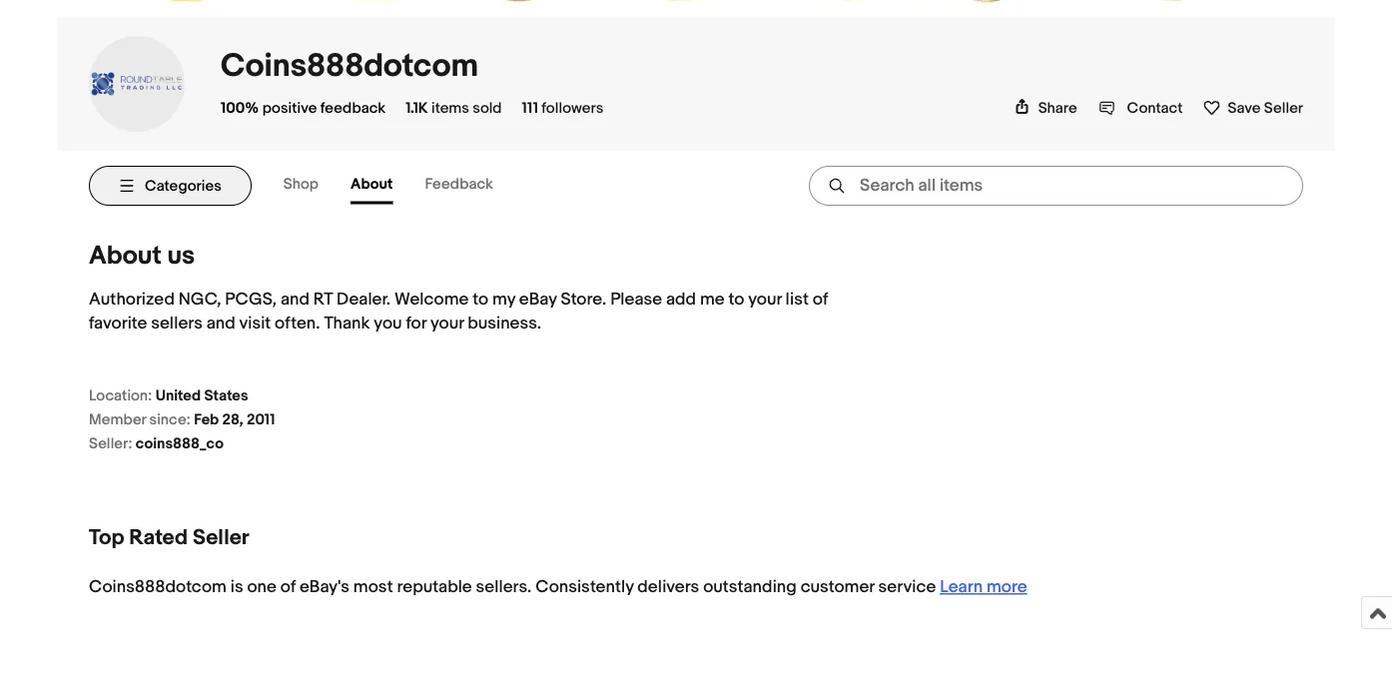 Task type: vqa. For each thing, say whether or not it's contained in the screenshot.
players! to the top
no



Task type: locate. For each thing, give the bounding box(es) containing it.
1.1k
[[406, 99, 428, 117]]

top
[[89, 525, 124, 551]]

and up 'often.'
[[281, 290, 310, 311]]

most
[[354, 577, 393, 598]]

more
[[987, 577, 1028, 598]]

0 horizontal spatial to
[[473, 290, 489, 311]]

states
[[204, 387, 248, 405]]

tab list
[[284, 168, 526, 205]]

service
[[879, 577, 937, 598]]

about up authorized at the left top of page
[[89, 241, 162, 272]]

one
[[247, 577, 277, 598]]

and
[[281, 290, 310, 311], [207, 314, 236, 335]]

0 vertical spatial seller
[[1265, 99, 1304, 117]]

0 horizontal spatial of
[[280, 577, 296, 598]]

about
[[351, 176, 393, 194], [89, 241, 162, 272]]

save seller
[[1229, 99, 1304, 117]]

of right list on the top right of the page
[[813, 290, 828, 311]]

seller right save
[[1265, 99, 1304, 117]]

coins888dotcom for coins888dotcom is one of ebay's most reputable sellers. consistently delivers outstanding customer service learn more
[[89, 577, 227, 598]]

dealer.
[[337, 290, 391, 311]]

0 vertical spatial of
[[813, 290, 828, 311]]

top rated seller
[[89, 525, 249, 551]]

outstanding
[[704, 577, 797, 598]]

coins888dotcom image
[[89, 71, 185, 98]]

visit
[[239, 314, 271, 335]]

authorized ngc, pcgs, and rt dealer.  welcome to my ebay store. please add me to your list of favorite sellers and visit often. thank you for your business.
[[89, 290, 828, 335]]

tab list containing shop
[[284, 168, 526, 205]]

111
[[522, 99, 538, 117]]

welcome
[[395, 290, 469, 311]]

1 horizontal spatial seller
[[1265, 99, 1304, 117]]

1 horizontal spatial to
[[729, 290, 745, 311]]

1.1k items sold
[[406, 99, 502, 117]]

feb
[[194, 411, 219, 429]]

1 vertical spatial about
[[89, 241, 162, 272]]

about right shop
[[351, 176, 393, 194]]

0 horizontal spatial and
[[207, 314, 236, 335]]

to
[[473, 290, 489, 311], [729, 290, 745, 311]]

your down the welcome
[[431, 314, 464, 335]]

coins888_co
[[136, 435, 224, 453]]

business.
[[468, 314, 542, 335]]

0 horizontal spatial your
[[431, 314, 464, 335]]

2011
[[247, 411, 275, 429]]

learn
[[941, 577, 983, 598]]

coins888dotcom up feedback
[[221, 47, 479, 86]]

1 horizontal spatial and
[[281, 290, 310, 311]]

28,
[[222, 411, 243, 429]]

save
[[1229, 99, 1261, 117]]

1 horizontal spatial of
[[813, 290, 828, 311]]

seller inside button
[[1265, 99, 1304, 117]]

and down ngc,
[[207, 314, 236, 335]]

your left list on the top right of the page
[[749, 290, 782, 311]]

1 horizontal spatial your
[[749, 290, 782, 311]]

you
[[374, 314, 402, 335]]

seller
[[1265, 99, 1304, 117], [193, 525, 249, 551]]

2 to from the left
[[729, 290, 745, 311]]

seller up is
[[193, 525, 249, 551]]

1 vertical spatial coins888dotcom
[[89, 577, 227, 598]]

rt
[[314, 290, 333, 311]]

1 vertical spatial of
[[280, 577, 296, 598]]

ebay's
[[300, 577, 350, 598]]

0 horizontal spatial seller
[[193, 525, 249, 551]]

of
[[813, 290, 828, 311], [280, 577, 296, 598]]

location:
[[89, 387, 152, 405]]

items
[[432, 99, 470, 117]]

of right one
[[280, 577, 296, 598]]

0 vertical spatial coins888dotcom
[[221, 47, 479, 86]]

shop
[[284, 176, 319, 194]]

for
[[406, 314, 427, 335]]

coins888dotcom down rated
[[89, 577, 227, 598]]

to left my
[[473, 290, 489, 311]]

about for about
[[351, 176, 393, 194]]

contact link
[[1100, 99, 1184, 117]]

share
[[1039, 99, 1078, 117]]

your
[[749, 290, 782, 311], [431, 314, 464, 335]]

ebay
[[519, 290, 557, 311]]

learn more link
[[941, 577, 1028, 598]]

to right me
[[729, 290, 745, 311]]

sellers.
[[476, 577, 532, 598]]

followers
[[542, 99, 604, 117]]

0 vertical spatial about
[[351, 176, 393, 194]]

0 horizontal spatial about
[[89, 241, 162, 272]]

coins888dotcom
[[221, 47, 479, 86], [89, 577, 227, 598]]

1 horizontal spatial about
[[351, 176, 393, 194]]

consistently
[[536, 577, 634, 598]]

sold
[[473, 99, 502, 117]]

0 vertical spatial your
[[749, 290, 782, 311]]



Task type: describe. For each thing, give the bounding box(es) containing it.
pcgs,
[[225, 290, 277, 311]]

1 vertical spatial your
[[431, 314, 464, 335]]

delivers
[[638, 577, 700, 598]]

authorized
[[89, 290, 175, 311]]

please
[[611, 290, 663, 311]]

is
[[231, 577, 243, 598]]

100% positive feedback
[[221, 99, 386, 117]]

add
[[666, 290, 697, 311]]

favorite
[[89, 314, 147, 335]]

feedback
[[320, 99, 386, 117]]

coins888dotcom link
[[221, 47, 479, 86]]

us
[[167, 241, 195, 272]]

positive
[[262, 99, 317, 117]]

united
[[156, 387, 201, 405]]

store.
[[561, 290, 607, 311]]

feedback
[[425, 176, 494, 194]]

111 followers
[[522, 99, 604, 117]]

customer
[[801, 577, 875, 598]]

100%
[[221, 99, 259, 117]]

1 to from the left
[[473, 290, 489, 311]]

reputable
[[397, 577, 472, 598]]

0 vertical spatial and
[[281, 290, 310, 311]]

thank
[[324, 314, 370, 335]]

contact
[[1128, 99, 1184, 117]]

categories
[[145, 177, 222, 195]]

Search all items field
[[809, 166, 1304, 206]]

categories button
[[89, 166, 252, 206]]

me
[[700, 290, 725, 311]]

rated
[[129, 525, 188, 551]]

ngc,
[[179, 290, 221, 311]]

share button
[[1015, 99, 1078, 117]]

1 vertical spatial and
[[207, 314, 236, 335]]

member
[[89, 411, 146, 429]]

about us
[[89, 241, 195, 272]]

location: united states member since: feb 28, 2011 seller: coins888_co
[[89, 387, 275, 453]]

of inside authorized ngc, pcgs, and rt dealer.  welcome to my ebay store. please add me to your list of favorite sellers and visit often. thank you for your business.
[[813, 290, 828, 311]]

about for about us
[[89, 241, 162, 272]]

my
[[493, 290, 516, 311]]

since:
[[149, 411, 191, 429]]

1 vertical spatial seller
[[193, 525, 249, 551]]

list
[[786, 290, 809, 311]]

sellers
[[151, 314, 203, 335]]

coins888dotcom is one of ebay's most reputable sellers. consistently delivers outstanding customer service learn more
[[89, 577, 1028, 598]]

save seller button
[[1204, 95, 1304, 117]]

often.
[[275, 314, 320, 335]]

coins888dotcom for coins888dotcom
[[221, 47, 479, 86]]

seller:
[[89, 435, 132, 453]]



